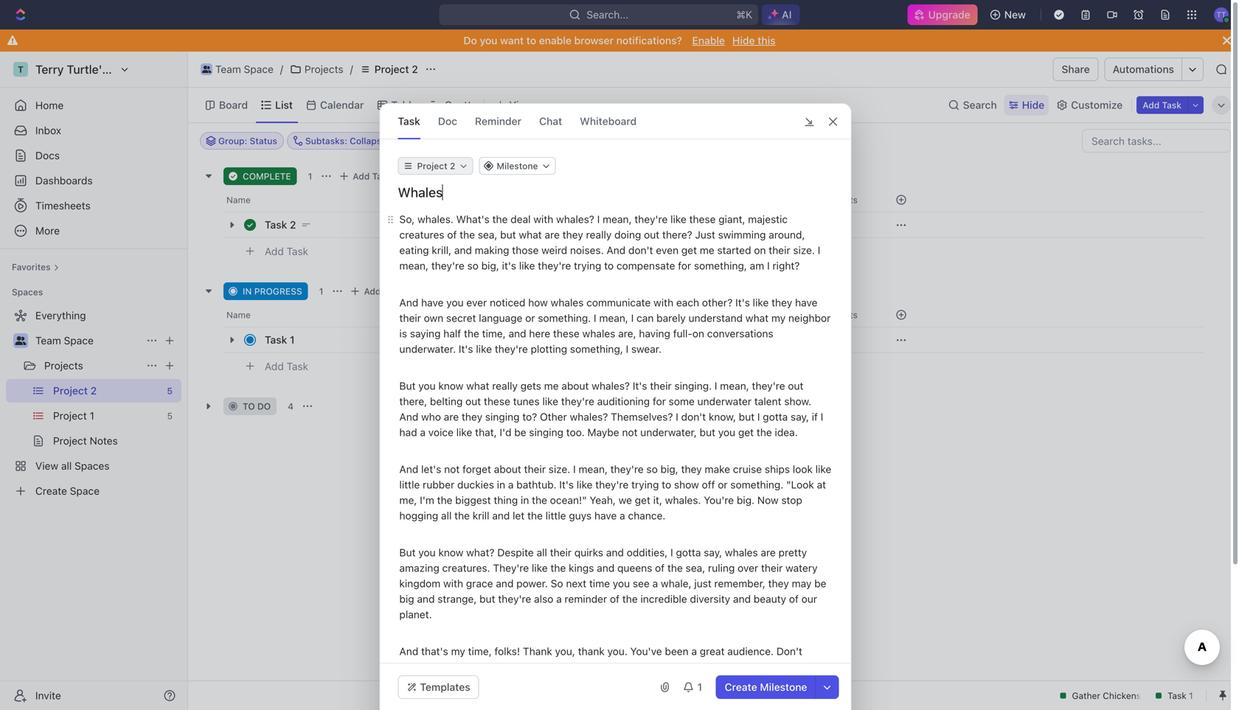 Task type: vqa. For each thing, say whether or not it's contained in the screenshot.
Search tasks... text field
yes



Task type: locate. For each thing, give the bounding box(es) containing it.
4
[[288, 401, 294, 412]]

not up rubber
[[444, 463, 460, 475]]

want
[[500, 34, 524, 46]]

0 horizontal spatial big,
[[481, 260, 499, 272]]

this
[[758, 34, 776, 46]]

for inside but you know what really gets me about whales? it's their singing. i mean, they're out there, belting out these tunes like they're auditioning for some underwater talent show. and who are they singing to? other whales? themselves? i don't know, but i gotta say, if i had a voice like that, i'd be singing too. maybe not underwater, but you get the idea.
[[653, 395, 666, 407]]

get inside and let's not forget about their size. i mean, they're so big, they make cruise ships look like little rubber duckies in a bathtub. it's like they're trying to show off or something. "look at me, i'm the biggest thing in the ocean!" yeah, we get it, whales. you're big. now stop hogging all the krill and let the little guys have a chance.
[[635, 494, 650, 506]]

creatures
[[399, 229, 444, 241]]

add task button up search tasks... text field
[[1137, 96, 1187, 114]]

progress
[[254, 286, 302, 296]]

plotting
[[531, 343, 567, 355]]

i inside and let's not forget about their size. i mean, they're so big, they make cruise ships look like little rubber duckies in a bathtub. it's like they're trying to show off or something. "look at me, i'm the biggest thing in the ocean!" yeah, we get it, whales. you're big. now stop hogging all the krill and let the little guys have a chance.
[[573, 463, 576, 475]]

around,
[[769, 229, 805, 241]]

1 know from the top
[[438, 380, 463, 392]]

don't down some
[[681, 411, 706, 423]]

you.
[[607, 645, 628, 658]]

of inside the and that's my time, folks! thank you, thank you. you've been a great audience. don't forget to tip your waitstaff and have a whale of a day!
[[611, 661, 620, 673]]

0 vertical spatial milestone
[[497, 161, 538, 171]]

0 horizontal spatial milestone
[[497, 161, 538, 171]]

so inside the so, whales. what's the deal with whales? i mean, they're like these giant, majestic creatures of the sea, but what are they really doing out there? just swimming around, eating krill, and making those weird noises. and don't even get me started on their size. i mean, they're so big, it's like they're trying to compensate for something, am i right?
[[467, 260, 479, 272]]

1 horizontal spatial with
[[533, 213, 553, 225]]

projects link inside tree
[[44, 354, 140, 378]]

about inside and let's not forget about their size. i mean, they're so big, they make cruise ships look like little rubber duckies in a bathtub. it's like they're trying to show off or something. "look at me, i'm the biggest thing in the ocean!" yeah, we get it, whales. you're big. now stop hogging all the krill and let the little guys have a chance.
[[494, 463, 521, 475]]

trying down noises.
[[574, 260, 601, 272]]

1 vertical spatial whales?
[[592, 380, 630, 392]]

1 horizontal spatial my
[[771, 312, 786, 324]]

1 vertical spatial so
[[646, 463, 658, 475]]

they're up talent
[[752, 380, 785, 392]]

tree
[[6, 304, 181, 503]]

are
[[545, 229, 560, 241], [444, 411, 459, 423], [761, 547, 776, 559]]

0 horizontal spatial trying
[[574, 260, 601, 272]]

have down yeah,
[[594, 510, 617, 522]]

on inside and have you ever noticed how whales communicate with each other? it's like they have their own secret language or something. i mean, i can barely understand what my neighbor is saying half the time, and here these whales are, having full-on conversations underwater. it's like they're plotting something, i swear.
[[692, 327, 704, 340]]

0 vertical spatial 2
[[412, 63, 418, 75]]

but you know what? despite all their quirks and oddities, i gotta say, whales are pretty amazing creatures. they're like the kings and queens of the sea, ruling over their watery kingdom with grace and power. so next time you see a whale, just remember, they may be big and strange, but they're also a reminder of the incredible diversity and beauty of our planet.
[[399, 547, 829, 621]]

1 vertical spatial get
[[738, 426, 754, 438]]

size. inside and let's not forget about their size. i mean, they're so big, they make cruise ships look like little rubber duckies in a bathtub. it's like they're trying to show off or something. "look at me, i'm the biggest thing in the ocean!" yeah, we get it, whales. you're big. now stop hogging all the krill and let the little guys have a chance.
[[549, 463, 570, 475]]

1 horizontal spatial are
[[545, 229, 560, 241]]

1 horizontal spatial something,
[[694, 260, 747, 272]]

what?
[[466, 547, 495, 559]]

1 horizontal spatial team space link
[[197, 60, 277, 78]]

1 horizontal spatial sea,
[[686, 562, 705, 574]]

be right "i'd"
[[514, 426, 526, 438]]

milestone button
[[479, 157, 556, 175]]

2 horizontal spatial in
[[521, 494, 529, 506]]

trying up it,
[[631, 479, 659, 491]]

0 horizontal spatial really
[[492, 380, 518, 392]]

beauty
[[754, 593, 786, 605]]

1 horizontal spatial say,
[[791, 411, 809, 423]]

team space link
[[197, 60, 277, 78], [35, 329, 140, 353]]

2 but from the top
[[399, 547, 416, 559]]

so down making
[[467, 260, 479, 272]]

1 vertical spatial out
[[788, 380, 803, 392]]

sea,
[[478, 229, 497, 241], [686, 562, 705, 574]]

1 horizontal spatial really
[[586, 229, 612, 241]]

over
[[738, 562, 758, 574]]

whales inside but you know what? despite all their quirks and oddities, i gotta say, whales are pretty amazing creatures. they're like the kings and queens of the sea, ruling over their watery kingdom with grace and power. so next time you see a whale, just remember, they may be big and strange, but they're also a reminder of the incredible diversity and beauty of our planet.
[[725, 547, 758, 559]]

add for add task 'button' below task 2
[[265, 245, 284, 258]]

gotta down talent
[[763, 411, 788, 423]]

my left neighbor
[[771, 312, 786, 324]]

0 horizontal spatial all
[[441, 510, 452, 522]]

home link
[[6, 94, 181, 117]]

but inside the so, whales. what's the deal with whales? i mean, they're like these giant, majestic creatures of the sea, but what are they really doing out there? just swimming around, eating krill, and making those weird noises. and don't even get me started on their size. i mean, they're so big, it's like they're trying to compensate for something, am i right?
[[500, 229, 516, 241]]

team
[[215, 63, 241, 75], [35, 334, 61, 347]]

2 vertical spatial get
[[635, 494, 650, 506]]

and for about
[[399, 463, 418, 475]]

forget up duckies at left bottom
[[462, 463, 491, 475]]

1 horizontal spatial be
[[814, 578, 826, 590]]

language
[[479, 312, 523, 324]]

0 horizontal spatial these
[[484, 395, 510, 407]]

and up is
[[399, 296, 418, 309]]

1 vertical spatial know
[[438, 547, 463, 559]]

so inside and let's not forget about their size. i mean, they're so big, they make cruise ships look like little rubber duckies in a bathtub. it's like they're trying to show off or something. "look at me, i'm the biggest thing in the ocean!" yeah, we get it, whales. you're big. now stop hogging all the krill and let the little guys have a chance.
[[646, 463, 658, 475]]

0 horizontal spatial hide
[[732, 34, 755, 46]]

task up is
[[383, 286, 403, 296]]

1 down the great
[[697, 681, 702, 693]]

know inside but you know what? despite all their quirks and oddities, i gotta say, whales are pretty amazing creatures. they're like the kings and queens of the sea, ruling over their watery kingdom with grace and power. so next time you see a whale, just remember, they may be big and strange, but they're also a reminder of the incredible diversity and beauty of our planet.
[[438, 547, 463, 559]]

about inside but you know what really gets me about whales? it's their singing. i mean, they're out there, belting out these tunes like they're auditioning for some underwater talent show. and who are they singing to? other whales? themselves? i don't know, but i gotta say, if i had a voice like that, i'd be singing too. maybe not underwater, but you get the idea.
[[562, 380, 589, 392]]

with up barely
[[654, 296, 673, 309]]

and
[[454, 244, 472, 256], [509, 327, 526, 340], [492, 510, 510, 522], [606, 547, 624, 559], [597, 562, 615, 574], [496, 578, 514, 590], [417, 593, 435, 605], [733, 593, 751, 605], [526, 661, 544, 673]]

whales
[[551, 296, 584, 309], [582, 327, 615, 340], [725, 547, 758, 559]]

invite
[[35, 690, 61, 702]]

whales. down the show
[[665, 494, 701, 506]]

in up the thing
[[497, 479, 505, 491]]

search button
[[944, 95, 1001, 115]]

talent
[[754, 395, 781, 407]]

1 vertical spatial projects link
[[44, 354, 140, 378]]

0 vertical spatial on
[[754, 244, 766, 256]]

2 vertical spatial with
[[443, 578, 463, 590]]

add task button up the task 1 link
[[346, 282, 409, 300]]

on for started
[[754, 244, 766, 256]]

0 horizontal spatial say,
[[704, 547, 722, 559]]

1 vertical spatial in
[[497, 479, 505, 491]]

there,
[[399, 395, 427, 407]]

0 horizontal spatial for
[[653, 395, 666, 407]]

know inside but you know what really gets me about whales? it's their singing. i mean, they're out there, belting out these tunes like they're auditioning for some underwater talent show. and who are they singing to? other whales? themselves? i don't know, but i gotta say, if i had a voice like that, i'd be singing too. maybe not underwater, but you get the idea.
[[438, 380, 463, 392]]

not
[[622, 426, 638, 438], [444, 463, 460, 475]]

1 vertical spatial say,
[[704, 547, 722, 559]]

other
[[540, 411, 567, 423]]

1 horizontal spatial whales.
[[665, 494, 701, 506]]

these inside but you know what really gets me about whales? it's their singing. i mean, they're out there, belting out these tunes like they're auditioning for some underwater talent show. and who are they singing to? other whales? themselves? i don't know, but i gotta say, if i had a voice like that, i'd be singing too. maybe not underwater, but you get the idea.
[[484, 395, 510, 407]]

table link
[[388, 95, 417, 115]]

really inside but you know what really gets me about whales? it's their singing. i mean, they're out there, belting out these tunes like they're auditioning for some underwater talent show. and who are they singing to? other whales? themselves? i don't know, but i gotta say, if i had a voice like that, i'd be singing too. maybe not underwater, but you get the idea.
[[492, 380, 518, 392]]

0 horizontal spatial size.
[[549, 463, 570, 475]]

may
[[792, 578, 812, 590]]

0 horizontal spatial get
[[635, 494, 650, 506]]

like up other
[[542, 395, 558, 407]]

know for belting
[[438, 380, 463, 392]]

1 right the progress
[[319, 286, 323, 296]]

folks!
[[494, 645, 520, 658]]

templates button
[[398, 676, 479, 699]]

my up tip
[[451, 645, 465, 658]]

2 horizontal spatial get
[[738, 426, 754, 438]]

voice
[[428, 426, 454, 438]]

2 for project 2
[[412, 63, 418, 75]]

0 horizontal spatial what
[[466, 380, 489, 392]]

me inside but you know what really gets me about whales? it's their singing. i mean, they're out there, belting out these tunes like they're auditioning for some underwater talent show. and who are they singing to? other whales? themselves? i don't know, but i gotta say, if i had a voice like that, i'd be singing too. maybe not underwater, but you get the idea.
[[544, 380, 559, 392]]

big, up the show
[[661, 463, 678, 475]]

do you want to enable browser notifications? enable hide this
[[464, 34, 776, 46]]

1 horizontal spatial so
[[646, 463, 658, 475]]

out up show.
[[788, 380, 803, 392]]

mean, down communicate
[[599, 312, 628, 324]]

it's up ocean!"
[[559, 479, 574, 491]]

idea.
[[775, 426, 798, 438]]

i inside but you know what? despite all their quirks and oddities, i gotta say, whales are pretty amazing creatures. they're like the kings and queens of the sea, ruling over their watery kingdom with grace and power. so next time you see a whale, just remember, they may be big and strange, but they're also a reminder of the incredible diversity and beauty of our planet.
[[670, 547, 673, 559]]

something. inside and let's not forget about their size. i mean, they're so big, they make cruise ships look like little rubber duckies in a bathtub. it's like they're trying to show off or something. "look at me, i'm the biggest thing in the ocean!" yeah, we get it, whales. you're big. now stop hogging all the krill and let the little guys have a chance.
[[730, 479, 783, 491]]

2 vertical spatial what
[[466, 380, 489, 392]]

2 horizontal spatial with
[[654, 296, 673, 309]]

grace
[[466, 578, 493, 590]]

0 vertical spatial or
[[525, 312, 535, 324]]

team right user group image
[[215, 63, 241, 75]]

out up even
[[644, 229, 660, 241]]

milestone inside button
[[760, 681, 807, 693]]

they inside the so, whales. what's the deal with whales? i mean, they're like these giant, majestic creatures of the sea, but what are they really doing out there? just swimming around, eating krill, and making those weird noises. and don't even get me started on their size. i mean, they're so big, it's like they're trying to compensate for something, am i right?
[[562, 229, 583, 241]]

to right the want
[[526, 34, 536, 46]]

2 horizontal spatial hide
[[1022, 99, 1045, 111]]

something, inside and have you ever noticed how whales communicate with each other? it's like they have their own secret language or something. i mean, i can barely understand what my neighbor is saying half the time, and here these whales are, having full-on conversations underwater. it's like they're plotting something, i swear.
[[570, 343, 623, 355]]

and inside and have you ever noticed how whales communicate with each other? it's like they have their own secret language or something. i mean, i can barely understand what my neighbor is saying half the time, and here these whales are, having full-on conversations underwater. it's like they're plotting something, i swear.
[[509, 327, 526, 340]]

1 vertical spatial all
[[537, 547, 547, 559]]

1 horizontal spatial me
[[700, 244, 714, 256]]

add task button down task 1
[[258, 358, 314, 375]]

are down belting
[[444, 411, 459, 423]]

big.
[[737, 494, 755, 506]]

they
[[562, 229, 583, 241], [772, 296, 792, 309], [462, 411, 482, 423], [681, 463, 702, 475], [768, 578, 789, 590]]

1 horizontal spatial space
[[244, 63, 274, 75]]

hide button
[[1004, 95, 1049, 115]]

user group image
[[202, 66, 211, 73]]

big, inside and let's not forget about their size. i mean, they're so big, they make cruise ships look like little rubber duckies in a bathtub. it's like they're trying to show off or something. "look at me, i'm the biggest thing in the ocean!" yeah, we get it, whales. you're big. now stop hogging all the krill and let the little guys have a chance.
[[661, 463, 678, 475]]

0 vertical spatial gotta
[[763, 411, 788, 423]]

but for but you know what? despite all their quirks and oddities, i gotta say, whales are pretty amazing creatures. they're like the kings and queens of the sea, ruling over their watery kingdom with grace and power. so next time you see a whale, just remember, they may be big and strange, but they're also a reminder of the incredible diversity and beauty of our planet.
[[399, 547, 416, 559]]

1 horizontal spatial out
[[644, 229, 660, 241]]

and inside and have you ever noticed how whales communicate with each other? it's like they have their own secret language or something. i mean, i can barely understand what my neighbor is saying half the time, and here these whales are, having full-on conversations underwater. it's like they're plotting something, i swear.
[[399, 296, 418, 309]]

task down complete
[[265, 219, 287, 231]]

upgrade
[[928, 8, 970, 21]]

hide inside dropdown button
[[1022, 99, 1045, 111]]

1 vertical spatial whales
[[582, 327, 615, 340]]

with up strange,
[[443, 578, 463, 590]]

1 horizontal spatial get
[[681, 244, 697, 256]]

1 horizontal spatial milestone
[[760, 681, 807, 693]]

but inside but you know what? despite all their quirks and oddities, i gotta say, whales are pretty amazing creatures. they're like the kings and queens of the sea, ruling over their watery kingdom with grace and power. so next time you see a whale, just remember, they may be big and strange, but they're also a reminder of the incredible diversity and beauty of our planet.
[[399, 547, 416, 559]]

know
[[438, 380, 463, 392], [438, 547, 463, 559]]

and for folks!
[[399, 645, 418, 658]]

really inside the so, whales. what's the deal with whales? i mean, they're like these giant, majestic creatures of the sea, but what are they really doing out there? just swimming around, eating krill, and making those weird noises. and don't even get me started on their size. i mean, they're so big, it's like they're trying to compensate for something, am i right?
[[586, 229, 612, 241]]

all right 'hogging'
[[441, 510, 452, 522]]

1 / from the left
[[280, 63, 283, 75]]

0 vertical spatial these
[[689, 213, 716, 225]]

0 horizontal spatial don't
[[628, 244, 653, 256]]

something, down "started"
[[694, 260, 747, 272]]

they up noises.
[[562, 229, 583, 241]]

dialog
[[379, 103, 852, 710]]

have down you,
[[546, 661, 569, 673]]

1 vertical spatial me
[[544, 380, 559, 392]]

1 horizontal spatial trying
[[631, 479, 659, 491]]

ships
[[765, 463, 790, 475]]

add task up search tasks... text field
[[1143, 100, 1182, 110]]

1 horizontal spatial for
[[678, 260, 691, 272]]

1 vertical spatial or
[[718, 479, 728, 491]]

don't inside the so, whales. what's the deal with whales? i mean, they're like these giant, majestic creatures of the sea, but what are they really doing out there? just swimming around, eating krill, and making those weird noises. and don't even get me started on their size. i mean, they're so big, it's like they're trying to compensate for something, am i right?
[[628, 244, 653, 256]]

1 vertical spatial not
[[444, 463, 460, 475]]

swimming
[[718, 229, 766, 241]]

sidebar navigation
[[0, 52, 188, 710]]

too.
[[566, 426, 585, 438]]

the up whale,
[[667, 562, 683, 574]]

task
[[1162, 100, 1182, 110], [398, 115, 420, 127], [372, 171, 392, 181], [265, 219, 287, 231], [287, 245, 308, 258], [383, 286, 403, 296], [265, 334, 287, 346], [287, 360, 308, 373]]

whales. up "creatures"
[[417, 213, 453, 225]]

their inside and let's not forget about their size. i mean, they're so big, they make cruise ships look like little rubber duckies in a bathtub. it's like they're trying to show off or something. "look at me, i'm the biggest thing in the ocean!" yeah, we get it, whales. you're big. now stop hogging all the krill and let the little guys have a chance.
[[524, 463, 546, 475]]

search
[[963, 99, 997, 111]]

i
[[597, 213, 600, 225], [818, 244, 820, 256], [767, 260, 770, 272], [594, 312, 596, 324], [631, 312, 634, 324], [626, 343, 629, 355], [715, 380, 717, 392], [676, 411, 678, 423], [757, 411, 760, 423], [821, 411, 823, 423], [573, 463, 576, 475], [670, 547, 673, 559]]

in up the let
[[521, 494, 529, 506]]

right?
[[773, 260, 800, 272]]

the left idea.
[[757, 426, 772, 438]]

really up noises.
[[586, 229, 612, 241]]

you,
[[555, 645, 575, 658]]

is
[[399, 327, 407, 340]]

1 vertical spatial trying
[[631, 479, 659, 491]]

krill
[[473, 510, 489, 522]]

be inside but you know what really gets me about whales? it's their singing. i mean, they're out there, belting out these tunes like they're auditioning for some underwater talent show. and who are they singing to? other whales? themselves? i don't know, but i gotta say, if i had a voice like that, i'd be singing too. maybe not underwater, but you get the idea.
[[514, 426, 526, 438]]

like
[[671, 213, 687, 225], [519, 260, 535, 272], [753, 296, 769, 309], [476, 343, 492, 355], [542, 395, 558, 407], [456, 426, 472, 438], [815, 463, 831, 475], [577, 479, 593, 491], [532, 562, 548, 574]]

0 horizontal spatial with
[[443, 578, 463, 590]]

browser
[[574, 34, 614, 46]]

2 know from the top
[[438, 547, 463, 559]]

0 horizontal spatial 2
[[290, 219, 296, 231]]

0 vertical spatial for
[[678, 260, 691, 272]]

all right despite
[[537, 547, 547, 559]]

and down kingdom at the bottom of page
[[417, 593, 435, 605]]

out right belting
[[465, 395, 481, 407]]

1 horizontal spatial not
[[622, 426, 638, 438]]

0 vertical spatial my
[[771, 312, 786, 324]]

on inside the so, whales. what's the deal with whales? i mean, they're like these giant, majestic creatures of the sea, but what are they really doing out there? just swimming around, eating krill, and making those weird noises. and don't even get me started on their size. i mean, they're so big, it's like they're trying to compensate for something, am i right?
[[754, 244, 766, 256]]

1 horizontal spatial 2
[[412, 63, 418, 75]]

to left do
[[243, 401, 255, 412]]

the down 'secret'
[[464, 327, 479, 340]]

biggest
[[455, 494, 491, 506]]

add task
[[1143, 100, 1182, 110], [353, 171, 392, 181], [265, 245, 308, 258], [364, 286, 403, 296], [265, 360, 308, 373]]

their up some
[[650, 380, 672, 392]]

to left tip
[[431, 661, 440, 673]]

team space up board
[[215, 63, 274, 75]]

be inside but you know what? despite all their quirks and oddities, i gotta say, whales are pretty amazing creatures. they're like the kings and queens of the sea, ruling over their watery kingdom with grace and power. so next time you see a whale, just remember, they may be big and strange, but they're also a reminder of the incredible diversity and beauty of our planet.
[[814, 578, 826, 590]]

timesheets link
[[6, 194, 181, 218]]

project 2
[[374, 63, 418, 75]]

space
[[244, 63, 274, 75], [64, 334, 94, 347]]

my
[[771, 312, 786, 324], [451, 645, 465, 658]]

reminder
[[565, 593, 607, 605]]

something, inside the so, whales. what's the deal with whales? i mean, they're like these giant, majestic creatures of the sea, but what are they really doing out there? just swimming around, eating krill, and making those weird noises. and don't even get me started on their size. i mean, they're so big, it's like they're trying to compensate for something, am i right?
[[694, 260, 747, 272]]

kings
[[569, 562, 594, 574]]

and left that's at bottom left
[[399, 645, 418, 658]]

tree containing team space
[[6, 304, 181, 503]]

2 vertical spatial hide
[[774, 136, 794, 146]]

even
[[656, 244, 679, 256]]

my inside the and that's my time, folks! thank you, thank you. you've been a great audience. don't forget to tip your waitstaff and have a whale of a day!
[[451, 645, 465, 658]]

and inside and let's not forget about their size. i mean, they're so big, they make cruise ships look like little rubber duckies in a bathtub. it's like they're trying to show off or something. "look at me, i'm the biggest thing in the ocean!" yeah, we get it, whales. you're big. now stop hogging all the krill and let the little guys have a chance.
[[399, 463, 418, 475]]

doc button
[[438, 104, 457, 139]]

team inside tree
[[35, 334, 61, 347]]

to up it,
[[662, 479, 671, 491]]

0 horizontal spatial something.
[[538, 312, 591, 324]]

just
[[695, 229, 715, 241]]

if
[[812, 411, 818, 423]]

a right also
[[556, 593, 562, 605]]

0 vertical spatial say,
[[791, 411, 809, 423]]

and inside the and that's my time, folks! thank you, thank you. you've been a great audience. don't forget to tip your waitstaff and have a whale of a day!
[[399, 645, 418, 658]]

assignees button
[[605, 132, 674, 150]]

and inside the so, whales. what's the deal with whales? i mean, they're like these giant, majestic creatures of the sea, but what are they really doing out there? just swimming around, eating krill, and making those weird noises. and don't even get me started on their size. i mean, they're so big, it's like they're trying to compensate for something, am i right?
[[454, 244, 472, 256]]

space right user group icon
[[64, 334, 94, 347]]

really
[[586, 229, 612, 241], [492, 380, 518, 392]]

hide button
[[768, 132, 800, 150]]

1 vertical spatial time,
[[468, 645, 492, 658]]

0 horizontal spatial be
[[514, 426, 526, 438]]

of inside the so, whales. what's the deal with whales? i mean, they're like these giant, majestic creatures of the sea, but what are they really doing out there? just swimming around, eating krill, and making those weird noises. and don't even get me started on their size. i mean, they're so big, it's like they're trying to compensate for something, am i right?
[[447, 229, 457, 241]]

mean, up yeah,
[[579, 463, 608, 475]]

whales. inside and let's not forget about their size. i mean, they're so big, they make cruise ships look like little rubber duckies in a bathtub. it's like they're trying to show off or something. "look at me, i'm the biggest thing in the ocean!" yeah, we get it, whales. you're big. now stop hogging all the krill and let the little guys have a chance.
[[665, 494, 701, 506]]

to inside and let's not forget about their size. i mean, they're so big, they make cruise ships look like little rubber duckies in a bathtub. it's like they're trying to show off or something. "look at me, i'm the biggest thing in the ocean!" yeah, we get it, whales. you're big. now stop hogging all the krill and let the little guys have a chance.
[[662, 479, 671, 491]]

1 horizontal spatial size.
[[793, 244, 815, 256]]

0 horizontal spatial projects
[[44, 360, 83, 372]]

are inside but you know what? despite all their quirks and oddities, i gotta say, whales are pretty amazing creatures. they're like the kings and queens of the sea, ruling over their watery kingdom with grace and power. so next time you see a whale, just remember, they may be big and strange, but they're also a reminder of the incredible diversity and beauty of our planet.
[[761, 547, 776, 559]]

a inside but you know what really gets me about whales? it's their singing. i mean, they're out there, belting out these tunes like they're auditioning for some underwater talent show. and who are they singing to? other whales? themselves? i don't know, but i gotta say, if i had a voice like that, i'd be singing too. maybe not underwater, but you get the idea.
[[420, 426, 426, 438]]

1 right complete
[[308, 171, 312, 181]]

task 1 link
[[261, 329, 479, 351]]

gotta inside but you know what really gets me about whales? it's their singing. i mean, they're out there, belting out these tunes like they're auditioning for some underwater talent show. and who are they singing to? other whales? themselves? i don't know, but i gotta say, if i had a voice like that, i'd be singing too. maybe not underwater, but you get the idea.
[[763, 411, 788, 423]]

1 vertical spatial projects
[[44, 360, 83, 372]]

with inside and have you ever noticed how whales communicate with each other? it's like they have their own secret language or something. i mean, i can barely understand what my neighbor is saying half the time, and here these whales are, having full-on conversations underwater. it's like they're plotting something, i swear.
[[654, 296, 673, 309]]

1 vertical spatial team
[[35, 334, 61, 347]]

something. inside and have you ever noticed how whales communicate with each other? it's like they have their own secret language or something. i mean, i can barely understand what my neighbor is saying half the time, and here these whales are, having full-on conversations underwater. it's like they're plotting something, i swear.
[[538, 312, 591, 324]]

team space inside tree
[[35, 334, 94, 347]]

sea, up just
[[686, 562, 705, 574]]

1 horizontal spatial something.
[[730, 479, 783, 491]]

to do
[[243, 401, 271, 412]]

like down those
[[519, 260, 535, 272]]

big,
[[481, 260, 499, 272], [661, 463, 678, 475]]

0 horizontal spatial space
[[64, 334, 94, 347]]

noises.
[[570, 244, 604, 256]]

get down there?
[[681, 244, 697, 256]]

task down the table at top left
[[398, 115, 420, 127]]

i down milestone name or type '/' for commands text box
[[597, 213, 600, 225]]

my inside and have you ever noticed how whales communicate with each other? it's like they have their own secret language or something. i mean, i can barely understand what my neighbor is saying half the time, and here these whales are, having full-on conversations underwater. it's like they're plotting something, i swear.
[[771, 312, 786, 324]]

ruling
[[708, 562, 735, 574]]

1 vertical spatial whales.
[[665, 494, 701, 506]]

know up belting
[[438, 380, 463, 392]]

1
[[308, 171, 312, 181], [319, 286, 323, 296], [290, 334, 295, 346], [697, 681, 702, 693]]

their up bathtub.
[[524, 463, 546, 475]]

get
[[681, 244, 697, 256], [738, 426, 754, 438], [635, 494, 650, 506]]

add task down task 1
[[265, 360, 308, 373]]

and for noticed
[[399, 296, 418, 309]]

about up other
[[562, 380, 589, 392]]

you inside and have you ever noticed how whales communicate with each other? it's like they have their own secret language or something. i mean, i can barely understand what my neighbor is saying half the time, and here these whales are, having full-on conversations underwater. it's like they're plotting something, i swear.
[[446, 296, 464, 309]]

a
[[420, 426, 426, 438], [508, 479, 514, 491], [620, 510, 625, 522], [652, 578, 658, 590], [556, 593, 562, 605], [691, 645, 697, 658], [572, 661, 577, 673], [623, 661, 629, 673]]

1 vertical spatial little
[[546, 510, 566, 522]]

favorites button
[[6, 258, 65, 276]]

big, inside the so, whales. what's the deal with whales? i mean, they're like these giant, majestic creatures of the sea, but what are they really doing out there? just swimming around, eating krill, and making those weird noises. and don't even get me started on their size. i mean, they're so big, it's like they're trying to compensate for something, am i right?
[[481, 260, 499, 272]]

like down language
[[476, 343, 492, 355]]

0 vertical spatial what
[[519, 229, 542, 241]]

2 vertical spatial in
[[521, 494, 529, 506]]

0 horizontal spatial team
[[35, 334, 61, 347]]

and down they're
[[496, 578, 514, 590]]

2 / from the left
[[350, 63, 353, 75]]

watery
[[786, 562, 818, 574]]

giant,
[[719, 213, 745, 225]]

get left it,
[[635, 494, 650, 506]]

0 horizontal spatial whales.
[[417, 213, 453, 225]]

it's up auditioning
[[633, 380, 647, 392]]

0 horizontal spatial forget
[[399, 661, 428, 673]]

1 vertical spatial but
[[399, 547, 416, 559]]

know for creatures.
[[438, 547, 463, 559]]

me right gets
[[544, 380, 559, 392]]

eating
[[399, 244, 429, 256]]

i left the can
[[631, 312, 634, 324]]

1 horizontal spatial or
[[718, 479, 728, 491]]

say,
[[791, 411, 809, 423], [704, 547, 722, 559]]

and that's my time, folks! thank you, thank you. you've been a great audience. don't forget to tip your waitstaff and have a whale of a day!
[[399, 645, 805, 673]]

say, up ruling
[[704, 547, 722, 559]]

they're up doing
[[635, 213, 668, 225]]

2 inside 'link'
[[412, 63, 418, 75]]

these up "plotting"
[[553, 327, 580, 340]]

1 horizontal spatial what
[[519, 229, 542, 241]]

know,
[[709, 411, 736, 423]]

day!
[[631, 661, 652, 673]]

0 vertical spatial not
[[622, 426, 638, 438]]

are inside but you know what really gets me about whales? it's their singing. i mean, they're out there, belting out these tunes like they're auditioning for some underwater talent show. and who are they singing to? other whales? themselves? i don't know, but i gotta say, if i had a voice like that, i'd be singing too. maybe not underwater, but you get the idea.
[[444, 411, 459, 423]]

gantt
[[445, 99, 472, 111]]

and left here
[[509, 327, 526, 340]]

2 right project
[[412, 63, 418, 75]]

0 horizontal spatial gotta
[[676, 547, 701, 559]]

but down grace
[[479, 593, 495, 605]]

big
[[399, 593, 414, 605]]

are up weird
[[545, 229, 560, 241]]

1 vertical spatial these
[[553, 327, 580, 340]]

add for add task 'button' underneath task 1
[[265, 360, 284, 373]]

on up am
[[754, 244, 766, 256]]

0 vertical spatial whales.
[[417, 213, 453, 225]]

2 horizontal spatial are
[[761, 547, 776, 559]]

and inside but you know what really gets me about whales? it's their singing. i mean, they're out there, belting out these tunes like they're auditioning for some underwater talent show. and who are they singing to? other whales? themselves? i don't know, but i gotta say, if i had a voice like that, i'd be singing too. maybe not underwater, but you get the idea.
[[399, 411, 418, 423]]

forget inside and let's not forget about their size. i mean, they're so big, they make cruise ships look like little rubber duckies in a bathtub. it's like they're trying to show off or something. "look at me, i'm the biggest thing in the ocean!" yeah, we get it, whales. you're big. now stop hogging all the krill and let the little guys have a chance.
[[462, 463, 491, 475]]

so
[[467, 260, 479, 272], [646, 463, 658, 475]]

i down some
[[676, 411, 678, 423]]

0 vertical spatial time,
[[482, 327, 506, 340]]

and inside the so, whales. what's the deal with whales? i mean, they're like these giant, majestic creatures of the sea, but what are they really doing out there? just swimming around, eating krill, and making those weird noises. and don't even get me started on their size. i mean, they're so big, it's like they're trying to compensate for something, am i right?
[[607, 244, 626, 256]]

with
[[533, 213, 553, 225], [654, 296, 673, 309], [443, 578, 463, 590]]

big, down making
[[481, 260, 499, 272]]

0 horizontal spatial something,
[[570, 343, 623, 355]]

1 horizontal spatial these
[[553, 327, 580, 340]]

0 horizontal spatial projects link
[[44, 354, 140, 378]]

1 vertical spatial team space
[[35, 334, 94, 347]]

0 vertical spatial be
[[514, 426, 526, 438]]

me inside the so, whales. what's the deal with whales? i mean, they're like these giant, majestic creatures of the sea, but what are they really doing out there? just swimming around, eating krill, and making those weird noises. and don't even get me started on their size. i mean, they're so big, it's like they're trying to compensate for something, am i right?
[[700, 244, 714, 256]]

0 vertical spatial but
[[399, 380, 416, 392]]

1 but from the top
[[399, 380, 416, 392]]



Task type: describe. For each thing, give the bounding box(es) containing it.
of down the "oddities," on the right of the page
[[655, 562, 665, 574]]

what inside the so, whales. what's the deal with whales? i mean, they're like these giant, majestic creatures of the sea, but what are they really doing out there? just swimming around, eating krill, and making those weird noises. and don't even get me started on their size. i mean, they're so big, it's like they're trying to compensate for something, am i right?
[[519, 229, 542, 241]]

1 horizontal spatial team space
[[215, 63, 274, 75]]

the right the let
[[527, 510, 543, 522]]

add task up is
[[364, 286, 403, 296]]

on for full-
[[692, 327, 704, 340]]

0 vertical spatial singing
[[485, 411, 520, 423]]

what inside but you know what really gets me about whales? it's their singing. i mean, they're out there, belting out these tunes like they're auditioning for some underwater talent show. and who are they singing to? other whales? themselves? i don't know, but i gotta say, if i had a voice like that, i'd be singing too. maybe not underwater, but you get the idea.
[[466, 380, 489, 392]]

all inside but you know what? despite all their quirks and oddities, i gotta say, whales are pretty amazing creatures. they're like the kings and queens of the sea, ruling over their watery kingdom with grace and power. so next time you see a whale, just remember, they may be big and strange, but they're also a reminder of the incredible diversity and beauty of our planet.
[[537, 547, 547, 559]]

task up search tasks... text field
[[1162, 100, 1182, 110]]

sea, inside the so, whales. what's the deal with whales? i mean, they're like these giant, majestic creatures of the sea, but what are they really doing out there? just swimming around, eating krill, and making those weird noises. and don't even get me started on their size. i mean, they're so big, it's like they're trying to compensate for something, am i right?
[[478, 229, 497, 241]]

but right know,
[[739, 411, 755, 423]]

the down rubber
[[437, 494, 452, 506]]

you down know,
[[718, 426, 735, 438]]

i up neighbor
[[818, 244, 820, 256]]

and up queens
[[606, 547, 624, 559]]

they're down weird
[[538, 260, 571, 272]]

here
[[529, 327, 550, 340]]

Search tasks... text field
[[1083, 130, 1230, 152]]

task inside dialog
[[398, 115, 420, 127]]

like left the that,
[[456, 426, 472, 438]]

task up task 2 link
[[372, 171, 392, 181]]

compensate
[[617, 260, 675, 272]]

i down are,
[[626, 343, 629, 355]]

duckies
[[457, 479, 494, 491]]

add task down task 2
[[265, 245, 308, 258]]

0 vertical spatial space
[[244, 63, 274, 75]]

we
[[619, 494, 632, 506]]

create
[[725, 681, 757, 693]]

some
[[669, 395, 695, 407]]

diversity
[[690, 593, 730, 605]]

out inside the so, whales. what's the deal with whales? i mean, they're like these giant, majestic creatures of the sea, but what are they really doing out there? just swimming around, eating krill, and making those weird noises. and don't even get me started on their size. i mean, they're so big, it's like they're trying to compensate for something, am i right?
[[644, 229, 660, 241]]

they're
[[493, 562, 529, 574]]

new
[[1004, 8, 1026, 21]]

i'm
[[420, 494, 434, 506]]

i up underwater at the bottom right of page
[[715, 380, 717, 392]]

it's inside but you know what really gets me about whales? it's their singing. i mean, they're out there, belting out these tunes like they're auditioning for some underwater talent show. and who are they singing to? other whales? themselves? i don't know, but i gotta say, if i had a voice like that, i'd be singing too. maybe not underwater, but you get the idea.
[[633, 380, 647, 392]]

task down task 1
[[287, 360, 308, 373]]

forget inside the and that's my time, folks! thank you, thank you. you've been a great audience. don't forget to tip your waitstaff and have a whale of a day!
[[399, 661, 428, 673]]

that,
[[475, 426, 497, 438]]

stop
[[781, 494, 802, 506]]

quirks
[[574, 547, 603, 559]]

communicate
[[586, 296, 651, 309]]

rubber
[[423, 479, 455, 491]]

full-
[[673, 327, 692, 340]]

the down bathtub.
[[532, 494, 547, 506]]

project 2 link
[[356, 60, 422, 78]]

1 horizontal spatial little
[[546, 510, 566, 522]]

they inside and let's not forget about their size. i mean, they're so big, they make cruise ships look like little rubber duckies in a bathtub. it's like they're trying to show off or something. "look at me, i'm the biggest thing in the ocean!" yeah, we get it, whales. you're big. now stop hogging all the krill and let the little guys have a chance.
[[681, 463, 702, 475]]

they're inside and have you ever noticed how whales communicate with each other? it's like they have their own secret language or something. i mean, i can barely understand what my neighbor is saying half the time, and here these whales are, having full-on conversations underwater. it's like they're plotting something, i swear.
[[495, 343, 528, 355]]

the inside and have you ever noticed how whales communicate with each other? it's like they have their own secret language or something. i mean, i can barely understand what my neighbor is saying half the time, and here these whales are, having full-on conversations underwater. it's like they're plotting something, i swear.
[[464, 327, 479, 340]]

great
[[700, 645, 725, 658]]

they're up other
[[561, 395, 594, 407]]

making
[[475, 244, 509, 256]]

own
[[424, 312, 443, 324]]

mean, inside and let's not forget about their size. i mean, they're so big, they make cruise ships look like little rubber duckies in a bathtub. it's like they're trying to show off or something. "look at me, i'm the biggest thing in the ocean!" yeah, we get it, whales. you're big. now stop hogging all the krill and let the little guys have a chance.
[[579, 463, 608, 475]]

add task up task 2 link
[[353, 171, 392, 181]]

they're up yeah,
[[595, 479, 629, 491]]

list link
[[272, 95, 293, 115]]

size. inside the so, whales. what's the deal with whales? i mean, they're like these giant, majestic creatures of the sea, but what are they really doing out there? just swimming around, eating krill, and making those weird noises. and don't even get me started on their size. i mean, they're so big, it's like they're trying to compensate for something, am i right?
[[793, 244, 815, 256]]

thank
[[578, 645, 605, 658]]

hide inside button
[[774, 136, 794, 146]]

i right am
[[767, 260, 770, 272]]

started
[[717, 244, 751, 256]]

ever
[[466, 296, 487, 309]]

the down see
[[622, 593, 638, 605]]

it's
[[502, 260, 516, 272]]

0 horizontal spatial in
[[243, 286, 252, 296]]

who
[[421, 411, 441, 423]]

0 vertical spatial hide
[[732, 34, 755, 46]]

the up so
[[551, 562, 566, 574]]

tree inside sidebar navigation
[[6, 304, 181, 503]]

1 vertical spatial team space link
[[35, 329, 140, 353]]

enable
[[692, 34, 725, 46]]

majestic
[[748, 213, 788, 225]]

0 vertical spatial team space link
[[197, 60, 277, 78]]

table
[[391, 99, 417, 111]]

like down am
[[753, 296, 769, 309]]

dialog containing task
[[379, 103, 852, 710]]

1 inside button
[[697, 681, 702, 693]]

weird
[[542, 244, 567, 256]]

next
[[566, 578, 586, 590]]

new button
[[984, 3, 1035, 27]]

auditioning
[[597, 395, 650, 407]]

have up neighbor
[[795, 296, 818, 309]]

bathtub.
[[516, 479, 557, 491]]

spaces
[[12, 287, 43, 297]]

trying inside and let's not forget about their size. i mean, they're so big, they make cruise ships look like little rubber duckies in a bathtub. it's like they're trying to show off or something. "look at me, i'm the biggest thing in the ocean!" yeah, we get it, whales. you're big. now stop hogging all the krill and let the little guys have a chance.
[[631, 479, 659, 491]]

they're up we
[[610, 463, 644, 475]]

notifications?
[[616, 34, 682, 46]]

have inside the and that's my time, folks! thank you, thank you. you've been a great audience. don't forget to tip your waitstaff and have a whale of a day!
[[546, 661, 569, 673]]

reminder button
[[475, 104, 521, 139]]

or inside and let's not forget about their size. i mean, they're so big, they make cruise ships look like little rubber duckies in a bathtub. it's like they're trying to show off or something. "look at me, i'm the biggest thing in the ocean!" yeah, we get it, whales. you're big. now stop hogging all the krill and let the little guys have a chance.
[[718, 479, 728, 491]]

whiteboard
[[580, 115, 637, 127]]

underwater.
[[399, 343, 456, 355]]

despite
[[497, 547, 534, 559]]

can
[[637, 312, 654, 324]]

of down 'time'
[[610, 593, 620, 605]]

their up kings
[[550, 547, 572, 559]]

like inside but you know what? despite all their quirks and oddities, i gotta say, whales are pretty amazing creatures. they're like the kings and queens of the sea, ruling over their watery kingdom with grace and power. so next time you see a whale, just remember, they may be big and strange, but they're also a reminder of the incredible diversity and beauty of our planet.
[[532, 562, 548, 574]]

project
[[374, 63, 409, 75]]

chat button
[[539, 104, 562, 139]]

sea, inside but you know what? despite all their quirks and oddities, i gotta say, whales are pretty amazing creatures. they're like the kings and queens of the sea, ruling over their watery kingdom with grace and power. so next time you see a whale, just remember, they may be big and strange, but they're also a reminder of the incredible diversity and beauty of our planet.
[[686, 562, 705, 574]]

task button
[[398, 104, 420, 139]]

user group image
[[15, 336, 26, 345]]

their inside but you know what really gets me about whales? it's their singing. i mean, they're out there, belting out these tunes like they're auditioning for some underwater talent show. and who are they singing to? other whales? themselves? i don't know, but i gotta say, if i had a voice like that, i'd be singing too. maybe not underwater, but you get the idea.
[[650, 380, 672, 392]]

these inside and have you ever noticed how whales communicate with each other? it's like they have their own secret language or something. i mean, i can barely understand what my neighbor is saying half the time, and here these whales are, having full-on conversations underwater. it's like they're plotting something, i swear.
[[553, 327, 580, 340]]

Milestone name or type '/' for commands text field
[[398, 184, 836, 201]]

like up there?
[[671, 213, 687, 225]]

not inside but you know what really gets me about whales? it's their singing. i mean, they're out there, belting out these tunes like they're auditioning for some underwater talent show. and who are they singing to? other whales? themselves? i don't know, but i gotta say, if i had a voice like that, i'd be singing too. maybe not underwater, but you get the idea.
[[622, 426, 638, 438]]

add task button up task 2 link
[[335, 167, 398, 185]]

milestone inside dropdown button
[[497, 161, 538, 171]]

with inside but you know what? despite all their quirks and oddities, i gotta say, whales are pretty amazing creatures. they're like the kings and queens of the sea, ruling over their watery kingdom with grace and power. so next time you see a whale, just remember, they may be big and strange, but they're also a reminder of the incredible diversity and beauty of our planet.
[[443, 578, 463, 590]]

time
[[589, 578, 610, 590]]

the down what's
[[460, 229, 475, 241]]

it's down half
[[459, 343, 473, 355]]

time, inside the and that's my time, folks! thank you, thank you. you've been a great audience. don't forget to tip your waitstaff and have a whale of a day!
[[468, 645, 492, 658]]

and inside the and that's my time, folks! thank you, thank you. you've been a great audience. don't forget to tip your waitstaff and have a whale of a day!
[[526, 661, 544, 673]]

whales. inside the so, whales. what's the deal with whales? i mean, they're like these giant, majestic creatures of the sea, but what are they really doing out there? just swimming around, eating krill, and making those weird noises. and don't even get me started on their size. i mean, they're so big, it's like they're trying to compensate for something, am i right?
[[417, 213, 453, 225]]

their right over
[[761, 562, 783, 574]]

they inside and have you ever noticed how whales communicate with each other? it's like they have their own secret language or something. i mean, i can barely understand what my neighbor is saying half the time, and here these whales are, having full-on conversations underwater. it's like they're plotting something, i swear.
[[772, 296, 792, 309]]

you up there,
[[418, 380, 436, 392]]

been
[[665, 645, 689, 658]]

their inside and have you ever noticed how whales communicate with each other? it's like they have their own secret language or something. i mean, i can barely understand what my neighbor is saying half the time, and here these whales are, having full-on conversations underwater. it's like they're plotting something, i swear.
[[399, 312, 421, 324]]

like up ocean!"
[[577, 479, 593, 491]]

it's inside and let's not forget about their size. i mean, they're so big, they make cruise ships look like little rubber duckies in a bathtub. it's like they're trying to show off or something. "look at me, i'm the biggest thing in the ocean!" yeah, we get it, whales. you're big. now stop hogging all the krill and let the little guys have a chance.
[[559, 479, 574, 491]]

but for but you know what really gets me about whales? it's their singing. i mean, they're out there, belting out these tunes like they're auditioning for some underwater talent show. and who are they singing to? other whales? themselves? i don't know, but i gotta say, if i had a voice like that, i'd be singing too. maybe not underwater, but you get the idea.
[[399, 380, 416, 392]]

i right if
[[821, 411, 823, 423]]

2 for task 2
[[290, 219, 296, 231]]

gotta inside but you know what? despite all their quirks and oddities, i gotta say, whales are pretty amazing creatures. they're like the kings and queens of the sea, ruling over their watery kingdom with grace and power. so next time you see a whale, just remember, they may be big and strange, but they're also a reminder of the incredible diversity and beauty of our planet.
[[676, 547, 701, 559]]

waitstaff
[[482, 661, 523, 673]]

task down task 2
[[287, 245, 308, 258]]

0 vertical spatial whales
[[551, 296, 584, 309]]

noticed
[[490, 296, 525, 309]]

are inside the so, whales. what's the deal with whales? i mean, they're like these giant, majestic creatures of the sea, but what are they really doing out there? just swimming around, eating krill, and making those weird noises. and don't even get me started on their size. i mean, they're so big, it's like they're trying to compensate for something, am i right?
[[545, 229, 560, 241]]

thing
[[494, 494, 518, 506]]

they inside but you know what? despite all their quirks and oddities, i gotta say, whales are pretty amazing creatures. they're like the kings and queens of the sea, ruling over their watery kingdom with grace and power. so next time you see a whale, just remember, they may be big and strange, but they're also a reminder of the incredible diversity and beauty of our planet.
[[768, 578, 789, 590]]

mean, inside and have you ever noticed how whales communicate with each other? it's like they have their own secret language or something. i mean, i can barely understand what my neighbor is saying half the time, and here these whales are, having full-on conversations underwater. it's like they're plotting something, i swear.
[[599, 312, 628, 324]]

the left 'krill'
[[454, 510, 470, 522]]

for inside the so, whales. what's the deal with whales? i mean, they're like these giant, majestic creatures of the sea, but what are they really doing out there? just swimming around, eating krill, and making those weird noises. and don't even get me started on their size. i mean, they're so big, it's like they're trying to compensate for something, am i right?
[[678, 260, 691, 272]]

2 horizontal spatial out
[[788, 380, 803, 392]]

the inside but you know what really gets me about whales? it's their singing. i mean, they're out there, belting out these tunes like they're auditioning for some underwater talent show. and who are they singing to? other whales? themselves? i don't know, but i gotta say, if i had a voice like that, i'd be singing too. maybe not underwater, but you get the idea.
[[757, 426, 772, 438]]

templates
[[420, 681, 470, 693]]

task down the progress
[[265, 334, 287, 346]]

add up task 2 link
[[353, 171, 370, 181]]

and up 'time'
[[597, 562, 615, 574]]

2 vertical spatial whales?
[[570, 411, 608, 423]]

strange,
[[438, 593, 477, 605]]

enable
[[539, 34, 572, 46]]

i down talent
[[757, 411, 760, 423]]

guys
[[569, 510, 592, 522]]

say, inside but you know what really gets me about whales? it's their singing. i mean, they're out there, belting out these tunes like they're auditioning for some underwater talent show. and who are they singing to? other whales? themselves? i don't know, but i gotta say, if i had a voice like that, i'd be singing too. maybe not underwater, but you get the idea.
[[791, 411, 809, 423]]

time, inside and have you ever noticed how whales communicate with each other? it's like they have their own secret language or something. i mean, i can barely understand what my neighbor is saying half the time, and here these whales are, having full-on conversations underwater. it's like they're plotting something, i swear.
[[482, 327, 506, 340]]

0 vertical spatial team
[[215, 63, 241, 75]]

with inside the so, whales. what's the deal with whales? i mean, they're like these giant, majestic creatures of the sea, but what are they really doing out there? just swimming around, eating krill, and making those weird noises. and don't even get me started on their size. i mean, they're so big, it's like they're trying to compensate for something, am i right?
[[533, 213, 553, 225]]

0 horizontal spatial little
[[399, 479, 420, 491]]

1 horizontal spatial singing
[[529, 426, 563, 438]]

a left day!
[[623, 661, 629, 673]]

what's
[[456, 213, 490, 225]]

a down you,
[[572, 661, 577, 673]]

in progress
[[243, 286, 302, 296]]

add for add task 'button' over search tasks... text field
[[1143, 100, 1160, 110]]

calendar
[[320, 99, 364, 111]]

oddities,
[[627, 547, 668, 559]]

you left see
[[613, 578, 630, 590]]

or inside and have you ever noticed how whales communicate with each other? it's like they have their own secret language or something. i mean, i can barely understand what my neighbor is saying half the time, and here these whales are, having full-on conversations underwater. it's like they're plotting something, i swear.
[[525, 312, 535, 324]]

2 vertical spatial out
[[465, 395, 481, 407]]

the left deal
[[492, 213, 508, 225]]

and down remember,
[[733, 593, 751, 605]]

mean, up doing
[[603, 213, 632, 225]]

they're down "krill,"
[[431, 260, 464, 272]]

and have you ever noticed how whales communicate with each other? it's like they have their own secret language or something. i mean, i can barely understand what my neighbor is saying half the time, and here these whales are, having full-on conversations underwater. it's like they're plotting something, i swear.
[[399, 296, 834, 355]]

of left our
[[789, 593, 799, 605]]

0 vertical spatial projects link
[[286, 60, 347, 78]]

you up amazing
[[418, 547, 436, 559]]

and inside and let's not forget about their size. i mean, they're so big, they make cruise ships look like little rubber duckies in a bathtub. it's like they're trying to show off or something. "look at me, i'm the biggest thing in the ocean!" yeah, we get it, whales. you're big. now stop hogging all the krill and let the little guys have a chance.
[[492, 510, 510, 522]]

home
[[35, 99, 64, 111]]

you're
[[704, 494, 734, 506]]

what inside and have you ever noticed how whales communicate with each other? it's like they have their own secret language or something. i mean, i can barely understand what my neighbor is saying half the time, and here these whales are, having full-on conversations underwater. it's like they're plotting something, i swear.
[[746, 312, 769, 324]]

incredible
[[641, 593, 687, 605]]

but inside but you know what? despite all their quirks and oddities, i gotta say, whales are pretty amazing creatures. they're like the kings and queens of the sea, ruling over their watery kingdom with grace and power. so next time you see a whale, just remember, they may be big and strange, but they're also a reminder of the incredible diversity and beauty of our planet.
[[479, 593, 495, 605]]

trying inside the so, whales. what's the deal with whales? i mean, they're like these giant, majestic creatures of the sea, but what are they really doing out there? just swimming around, eating krill, and making those weird noises. and don't even get me started on their size. i mean, they're so big, it's like they're trying to compensate for something, am i right?
[[574, 260, 601, 272]]

have inside and let's not forget about their size. i mean, they're so big, they make cruise ships look like little rubber duckies in a bathtub. it's like they're trying to show off or something. "look at me, i'm the biggest thing in the ocean!" yeah, we get it, whales. you're big. now stop hogging all the krill and let the little guys have a chance.
[[594, 510, 617, 522]]

automations
[[1113, 63, 1174, 75]]

add up the task 1 link
[[364, 286, 381, 296]]

say, inside but you know what? despite all their quirks and oddities, i gotta say, whales are pretty amazing creatures. they're like the kings and queens of the sea, ruling over their watery kingdom with grace and power. so next time you see a whale, just remember, they may be big and strange, but they're also a reminder of the incredible diversity and beauty of our planet.
[[704, 547, 722, 559]]

tip
[[443, 661, 455, 673]]

get inside the so, whales. what's the deal with whales? i mean, they're like these giant, majestic creatures of the sea, but what are they really doing out there? just swimming around, eating krill, and making those weird noises. and don't even get me started on their size. i mean, they're so big, it's like they're trying to compensate for something, am i right?
[[681, 244, 697, 256]]

a right the been
[[691, 645, 697, 658]]

those
[[512, 244, 539, 256]]

add task button down task 2
[[258, 243, 314, 260]]

to inside the and that's my time, folks! thank you, thank you. you've been a great audience. don't forget to tip your waitstaff and have a whale of a day!
[[431, 661, 440, 673]]

don't inside but you know what really gets me about whales? it's their singing. i mean, they're out there, belting out these tunes like they're auditioning for some underwater talent show. and who are they singing to? other whales? themselves? i don't know, but i gotta say, if i had a voice like that, i'd be singing too. maybe not underwater, but you get the idea.
[[681, 411, 706, 423]]

timesheets
[[35, 200, 91, 212]]

let
[[513, 510, 525, 522]]

you right 'do'
[[480, 34, 497, 46]]

whale
[[580, 661, 608, 673]]

inbox link
[[6, 119, 181, 142]]

a right see
[[652, 578, 658, 590]]

belting
[[430, 395, 463, 407]]

their inside the so, whales. what's the deal with whales? i mean, they're like these giant, majestic creatures of the sea, but what are they really doing out there? just swimming around, eating krill, and making those weird noises. and don't even get me started on their size. i mean, they're so big, it's like they're trying to compensate for something, am i right?
[[769, 244, 790, 256]]

a down we
[[620, 510, 625, 522]]

to inside the so, whales. what's the deal with whales? i mean, they're like these giant, majestic creatures of the sea, but what are they really doing out there? just swimming around, eating krill, and making those weird noises. and don't even get me started on their size. i mean, they're so big, it's like they're trying to compensate for something, am i right?
[[604, 260, 614, 272]]

i down communicate
[[594, 312, 596, 324]]

me,
[[399, 494, 417, 506]]

creatures.
[[442, 562, 490, 574]]

barely
[[656, 312, 686, 324]]

board link
[[216, 95, 248, 115]]

gantt link
[[442, 95, 472, 115]]

i'd
[[500, 426, 511, 438]]

all inside and let's not forget about their size. i mean, they're so big, they make cruise ships look like little rubber duckies in a bathtub. it's like they're trying to show off or something. "look at me, i'm the biggest thing in the ocean!" yeah, we get it, whales. you're big. now stop hogging all the krill and let the little guys have a chance.
[[441, 510, 452, 522]]

1 down the progress
[[290, 334, 295, 346]]

a up the thing
[[508, 479, 514, 491]]

reminder
[[475, 115, 521, 127]]

do
[[464, 34, 477, 46]]

have up own
[[421, 296, 444, 309]]

you've
[[630, 645, 662, 658]]

these inside the so, whales. what's the deal with whales? i mean, they're like these giant, majestic creatures of the sea, but what are they really doing out there? just swimming around, eating krill, and making those weird noises. and don't even get me started on their size. i mean, they're so big, it's like they're trying to compensate for something, am i right?
[[689, 213, 716, 225]]

projects inside tree
[[44, 360, 83, 372]]

but down know,
[[700, 426, 715, 438]]

are,
[[618, 327, 636, 340]]

they're inside but you know what? despite all their quirks and oddities, i gotta say, whales are pretty amazing creatures. they're like the kings and queens of the sea, ruling over their watery kingdom with grace and power. so next time you see a whale, just remember, they may be big and strange, but they're also a reminder of the incredible diversity and beauty of our planet.
[[498, 593, 531, 605]]

like up the "at"
[[815, 463, 831, 475]]

it's right the other?
[[735, 296, 750, 309]]

not inside and let's not forget about their size. i mean, they're so big, they make cruise ships look like little rubber duckies in a bathtub. it's like they're trying to show off or something. "look at me, i'm the biggest thing in the ocean!" yeah, we get it, whales. you're big. now stop hogging all the krill and let the little guys have a chance.
[[444, 463, 460, 475]]

space inside tree
[[64, 334, 94, 347]]

0 vertical spatial projects
[[305, 63, 343, 75]]

there?
[[662, 229, 692, 241]]

show
[[674, 479, 699, 491]]

mean, down eating
[[399, 260, 429, 272]]

off
[[702, 479, 715, 491]]

understand
[[689, 312, 743, 324]]



